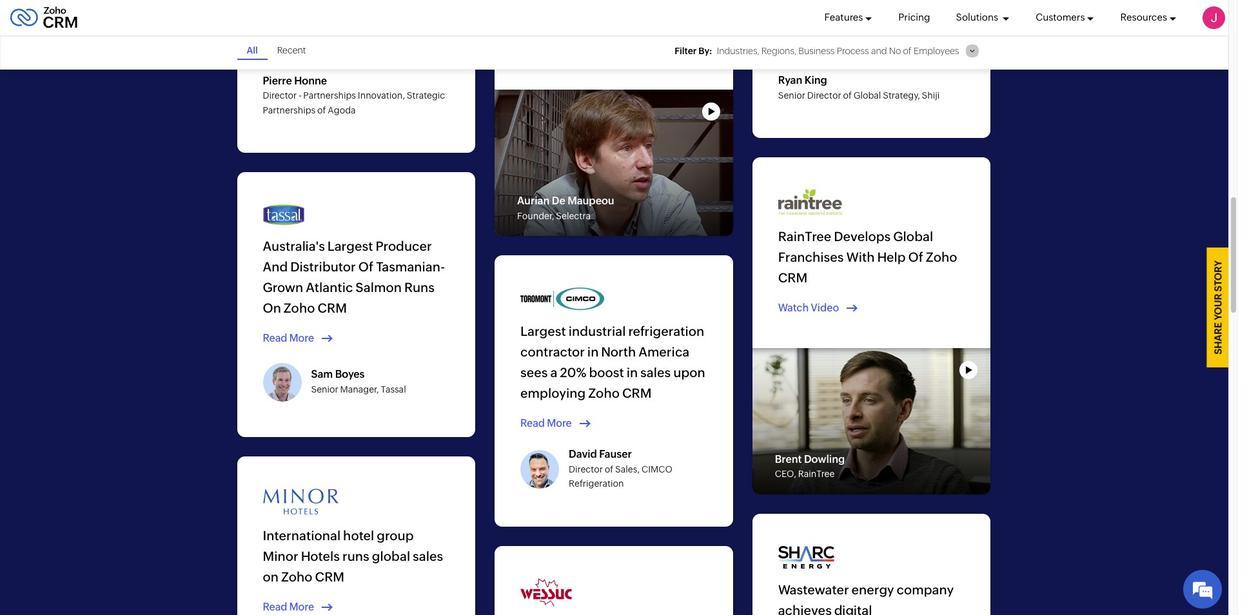 Task type: vqa. For each thing, say whether or not it's contained in the screenshot.
Zoho Enterprise trusted by Suzuki image
no



Task type: locate. For each thing, give the bounding box(es) containing it.
1 horizontal spatial of
[[908, 249, 923, 264]]

of up salmon
[[358, 259, 374, 274]]

1 horizontal spatial senior
[[778, 90, 805, 100]]

by:
[[699, 46, 712, 56]]

watch video link
[[778, 301, 862, 315]]

crm inside largest industrial refrigeration contractor in north america sees a 20% boost in sales upon employing zoho crm
[[622, 386, 652, 400]]

industries,
[[717, 46, 759, 56]]

largest
[[327, 239, 373, 254], [520, 324, 566, 339]]

in down "north"
[[627, 365, 638, 380]]

ceo,
[[775, 469, 796, 479]]

de
[[552, 195, 565, 207]]

crm down the boost
[[622, 386, 652, 400]]

share your story
[[1213, 261, 1224, 355]]

of right no
[[903, 46, 912, 56]]

crm down hotels
[[315, 570, 344, 584]]

global inside the raintree develops global franchises with help of zoho crm
[[893, 229, 933, 243]]

ryan
[[778, 74, 802, 87]]

company
[[897, 583, 954, 597]]

aurian
[[517, 195, 550, 207]]

0 horizontal spatial global
[[854, 90, 881, 100]]

director down pierre
[[263, 91, 297, 101]]

director inside ryan king senior director of global strategy, shiji
[[807, 90, 841, 100]]

0 horizontal spatial largest
[[327, 239, 373, 254]]

zoho inside the raintree develops global franchises with help of zoho crm
[[926, 249, 957, 264]]

raintree develops global franchises with help of zoho crm
[[778, 229, 957, 285]]

crm
[[778, 270, 808, 285], [318, 301, 347, 315], [622, 386, 652, 400], [315, 570, 344, 584]]

david
[[569, 448, 597, 461]]

and
[[263, 259, 288, 274]]

0 horizontal spatial director
[[263, 91, 297, 101]]

tassal
[[381, 384, 406, 394]]

more
[[805, 43, 829, 55], [289, 44, 314, 56], [289, 332, 314, 344], [547, 417, 572, 429], [289, 601, 314, 613]]

zoho inside international hotel group minor hotels runs global sales on zoho crm
[[281, 570, 313, 584]]

boost
[[589, 365, 624, 380]]

in
[[587, 344, 599, 359], [627, 365, 638, 380]]

watch
[[778, 302, 809, 314]]

crm down atlantic
[[318, 301, 347, 315]]

hotel
[[343, 528, 374, 543]]

employees
[[914, 46, 959, 56]]

solutions
[[956, 12, 1000, 23]]

on
[[263, 301, 281, 315]]

more down employing
[[547, 417, 572, 429]]

wastewater
[[778, 583, 849, 597]]

brent dowling | zoho crm customer image
[[752, 348, 991, 494]]

with
[[846, 249, 875, 264]]

more up the sam
[[289, 332, 314, 344]]

king
[[805, 74, 827, 87]]

global left strategy,
[[854, 90, 881, 100]]

read more
[[778, 43, 829, 55], [263, 44, 314, 56], [263, 332, 314, 344], [520, 417, 572, 429], [263, 601, 314, 613]]

1 vertical spatial global
[[893, 229, 933, 243]]

strategy,
[[883, 90, 920, 100]]

1 vertical spatial raintree
[[798, 469, 835, 479]]

of down fauser
[[605, 464, 613, 474]]

wastewater energy company achieves digita
[[778, 583, 959, 615]]

1 horizontal spatial sales
[[640, 365, 671, 380]]

a
[[550, 365, 557, 380]]

read more link for international hotel group minor hotels runs global sales on zoho crm
[[263, 600, 337, 615]]

sales inside largest industrial refrigeration contractor in north america sees a 20% boost in sales upon employing zoho crm
[[640, 365, 671, 380]]

senior
[[778, 90, 805, 100], [311, 384, 338, 394]]

read for australia's largest producer and distributor of tasmanian- grown atlantic salmon runs on zoho crm
[[263, 332, 287, 344]]

2 horizontal spatial director
[[807, 90, 841, 100]]

on
[[263, 570, 279, 584]]

0 horizontal spatial senior
[[311, 384, 338, 394]]

read more link
[[778, 42, 852, 57], [263, 43, 337, 57], [263, 332, 337, 346], [520, 417, 594, 431], [263, 600, 337, 615]]

regions,
[[761, 46, 796, 56]]

1 vertical spatial largest
[[520, 324, 566, 339]]

0 vertical spatial raintree
[[778, 229, 831, 243]]

employing
[[520, 386, 586, 400]]

1 horizontal spatial largest
[[520, 324, 566, 339]]

crm down franchises
[[778, 270, 808, 285]]

read more link for largest industrial refrigeration contractor in north america sees a 20% boost in sales upon employing zoho crm
[[520, 417, 594, 431]]

zoho down the boost
[[588, 386, 620, 400]]

of inside australia's largest producer and distributor of tasmanian- grown atlantic salmon runs on zoho crm
[[358, 259, 374, 274]]

0 horizontal spatial in
[[587, 344, 599, 359]]

1 vertical spatial partnerships
[[263, 105, 315, 115]]

largest up the distributor
[[327, 239, 373, 254]]

0 vertical spatial largest
[[327, 239, 373, 254]]

resources
[[1120, 12, 1167, 23]]

of
[[903, 46, 912, 56], [843, 90, 852, 100], [317, 105, 326, 115], [605, 464, 613, 474]]

pricing link
[[899, 0, 930, 35]]

of left the agoda
[[317, 105, 326, 115]]

of inside the raintree develops global franchises with help of zoho crm
[[908, 249, 923, 264]]

zoho down grown
[[284, 301, 315, 315]]

zoho right help
[[926, 249, 957, 264]]

refrigeration
[[569, 479, 624, 489]]

and
[[871, 46, 887, 56]]

0 vertical spatial sales
[[640, 365, 671, 380]]

agoda
[[328, 105, 356, 115]]

sales down america
[[640, 365, 671, 380]]

in down industrial
[[587, 344, 599, 359]]

read more for international hotel group minor hotels runs global sales on zoho crm
[[263, 601, 314, 613]]

1 vertical spatial sales
[[413, 549, 443, 564]]

global inside ryan king senior director of global strategy, shiji
[[854, 90, 881, 100]]

1 vertical spatial senior
[[311, 384, 338, 394]]

0 horizontal spatial sales
[[413, 549, 443, 564]]

read
[[778, 43, 803, 55], [263, 44, 287, 56], [263, 332, 287, 344], [520, 417, 545, 429], [263, 601, 287, 613]]

strategic
[[407, 91, 445, 101]]

senior down the 'ryan'
[[778, 90, 805, 100]]

senior down the sam
[[311, 384, 338, 394]]

partnerships down -
[[263, 105, 315, 115]]

sales inside international hotel group minor hotels runs global sales on zoho crm
[[413, 549, 443, 564]]

share your story link
[[1207, 248, 1229, 368]]

sam boyes senior manager, tassal
[[311, 368, 406, 394]]

director down david
[[569, 464, 603, 474]]

zoho
[[926, 249, 957, 264], [284, 301, 315, 315], [588, 386, 620, 400], [281, 570, 313, 584]]

partnerships
[[303, 91, 356, 101], [263, 105, 315, 115]]

of down process
[[843, 90, 852, 100]]

1 horizontal spatial in
[[627, 365, 638, 380]]

partnerships up the agoda
[[303, 91, 356, 101]]

read more for australia's largest producer and distributor of tasmanian- grown atlantic salmon runs on zoho crm
[[263, 332, 314, 344]]

brent
[[775, 453, 802, 466]]

0 vertical spatial senior
[[778, 90, 805, 100]]

0 horizontal spatial of
[[358, 259, 374, 274]]

director inside pierre honne director - partnerships innovation, strategic partnerships of agoda
[[263, 91, 297, 101]]

global up help
[[893, 229, 933, 243]]

1 horizontal spatial global
[[893, 229, 933, 243]]

senior inside sam boyes senior manager, tassal
[[311, 384, 338, 394]]

of
[[908, 249, 923, 264], [358, 259, 374, 274]]

fauser
[[599, 448, 632, 461]]

zoho inside australia's largest producer and distributor of tasmanian- grown atlantic salmon runs on zoho crm
[[284, 301, 315, 315]]

1 horizontal spatial director
[[569, 464, 603, 474]]

of right help
[[908, 249, 923, 264]]

raintree up franchises
[[778, 229, 831, 243]]

group
[[377, 528, 414, 543]]

senior inside ryan king senior director of global strategy, shiji
[[778, 90, 805, 100]]

zoho right on
[[281, 570, 313, 584]]

features
[[825, 12, 863, 23]]

filter by: industries, regions, business process and no of employees
[[675, 46, 959, 56]]

honne
[[294, 75, 327, 87]]

largest up contractor
[[520, 324, 566, 339]]

director down king
[[807, 90, 841, 100]]

franchises
[[778, 249, 844, 264]]

director
[[807, 90, 841, 100], [263, 91, 297, 101], [569, 464, 603, 474]]

more down hotels
[[289, 601, 314, 613]]

read more link for australia's largest producer and distributor of tasmanian- grown atlantic salmon runs on zoho crm
[[263, 332, 337, 346]]

raintree down dowling
[[798, 469, 835, 479]]

more up honne
[[289, 44, 314, 56]]

cimco
[[642, 464, 673, 474]]

of inside ryan king senior director of global strategy, shiji
[[843, 90, 852, 100]]

0 vertical spatial global
[[854, 90, 881, 100]]

all
[[247, 45, 258, 56]]

atlantic
[[306, 280, 353, 295]]

sales right global
[[413, 549, 443, 564]]

0 vertical spatial in
[[587, 344, 599, 359]]

upon
[[673, 365, 705, 380]]

share
[[1213, 322, 1224, 355]]

director inside david fauser director of sales, cimco refrigeration
[[569, 464, 603, 474]]



Task type: describe. For each thing, give the bounding box(es) containing it.
boyes
[[335, 368, 365, 381]]

read for international hotel group minor hotels runs global sales on zoho crm
[[263, 601, 287, 613]]

your
[[1213, 294, 1224, 320]]

no
[[889, 46, 901, 56]]

features link
[[825, 0, 873, 35]]

crm inside the raintree develops global franchises with help of zoho crm
[[778, 270, 808, 285]]

senior for sam
[[311, 384, 338, 394]]

brent dowling ceo, raintree
[[775, 453, 845, 479]]

zoho inside largest industrial refrigeration contractor in north america sees a 20% boost in sales upon employing zoho crm
[[588, 386, 620, 400]]

help
[[877, 249, 906, 264]]

sam
[[311, 368, 333, 381]]

shiji
[[922, 90, 940, 100]]

global
[[372, 549, 410, 564]]

director for pierre honne
[[263, 91, 297, 101]]

david fauser director of sales, cimco refrigeration
[[569, 448, 673, 489]]

maupeou
[[568, 195, 614, 207]]

more for international hotel group minor hotels runs global sales on zoho crm
[[289, 601, 314, 613]]

hotels
[[301, 549, 340, 564]]

sales,
[[615, 464, 640, 474]]

read more for largest industrial refrigeration contractor in north america sees a 20% boost in sales upon employing zoho crm
[[520, 417, 572, 429]]

dowling
[[804, 453, 845, 466]]

runs
[[404, 280, 435, 295]]

international
[[263, 528, 341, 543]]

more for largest industrial refrigeration contractor in north america sees a 20% boost in sales upon employing zoho crm
[[547, 417, 572, 429]]

develops
[[834, 229, 891, 243]]

australia's largest producer and distributor of tasmanian- grown atlantic salmon runs on zoho crm
[[263, 239, 445, 315]]

customers
[[1036, 12, 1085, 23]]

tasmanian-
[[376, 259, 445, 274]]

runs
[[342, 549, 369, 564]]

more up king
[[805, 43, 829, 55]]

innovation,
[[358, 91, 405, 101]]

1 vertical spatial in
[[627, 365, 638, 380]]

distributor
[[290, 259, 356, 274]]

pierre
[[263, 75, 292, 87]]

crm inside international hotel group minor hotels runs global sales on zoho crm
[[315, 570, 344, 584]]

raintree inside 'brent dowling ceo, raintree'
[[798, 469, 835, 479]]

selectra
[[556, 211, 591, 221]]

zoho crm logo image
[[10, 4, 78, 32]]

of inside pierre honne director - partnerships innovation, strategic partnerships of agoda
[[317, 105, 326, 115]]

contractor
[[520, 344, 585, 359]]

salmon
[[356, 280, 402, 295]]

largest inside australia's largest producer and distributor of tasmanian- grown atlantic salmon runs on zoho crm
[[327, 239, 373, 254]]

north
[[601, 344, 636, 359]]

ryan king senior director of global strategy, shiji
[[778, 74, 940, 100]]

manager,
[[340, 384, 379, 394]]

senior for ryan
[[778, 90, 805, 100]]

business
[[799, 46, 835, 56]]

founder,
[[517, 211, 554, 221]]

refrigeration
[[628, 324, 704, 339]]

read for largest industrial refrigeration contractor in north america sees a 20% boost in sales upon employing zoho crm
[[520, 417, 545, 429]]

of inside filter by: industries, regions, business process and no of employees
[[903, 46, 912, 56]]

energy
[[852, 583, 894, 597]]

raintree inside the raintree develops global franchises with help of zoho crm
[[778, 229, 831, 243]]

crm inside australia's largest producer and distributor of tasmanian- grown atlantic salmon runs on zoho crm
[[318, 301, 347, 315]]

filter
[[675, 46, 697, 56]]

aurian de maupeou | zoho crm customer image
[[495, 90, 733, 236]]

grown
[[263, 280, 303, 295]]

-
[[299, 91, 301, 101]]

resources link
[[1120, 0, 1177, 35]]

recent
[[277, 45, 306, 56]]

america
[[639, 344, 690, 359]]

watch video
[[778, 302, 839, 314]]

achieves
[[778, 603, 832, 615]]

james peterson image
[[1203, 6, 1225, 29]]

solutions link
[[956, 0, 1010, 35]]

sees
[[520, 365, 548, 380]]

story
[[1213, 261, 1224, 292]]

australia's
[[263, 239, 325, 254]]

largest industrial refrigeration contractor in north america sees a 20% boost in sales upon employing zoho crm
[[520, 324, 705, 400]]

video
[[811, 302, 839, 314]]

more for australia's largest producer and distributor of tasmanian- grown atlantic salmon runs on zoho crm
[[289, 332, 314, 344]]

pricing
[[899, 12, 930, 23]]

international hotel group minor hotels runs global sales on zoho crm
[[263, 528, 443, 584]]

minor
[[263, 549, 298, 564]]

20%
[[560, 365, 587, 380]]

pierre honne director - partnerships innovation, strategic partnerships of agoda
[[263, 75, 445, 115]]

producer
[[376, 239, 432, 254]]

process
[[837, 46, 869, 56]]

director for david fauser
[[569, 464, 603, 474]]

0 vertical spatial partnerships
[[303, 91, 356, 101]]

aurian de maupeou founder, selectra
[[517, 195, 614, 221]]

of inside david fauser director of sales, cimco refrigeration
[[605, 464, 613, 474]]

largest inside largest industrial refrigeration contractor in north america sees a 20% boost in sales upon employing zoho crm
[[520, 324, 566, 339]]



